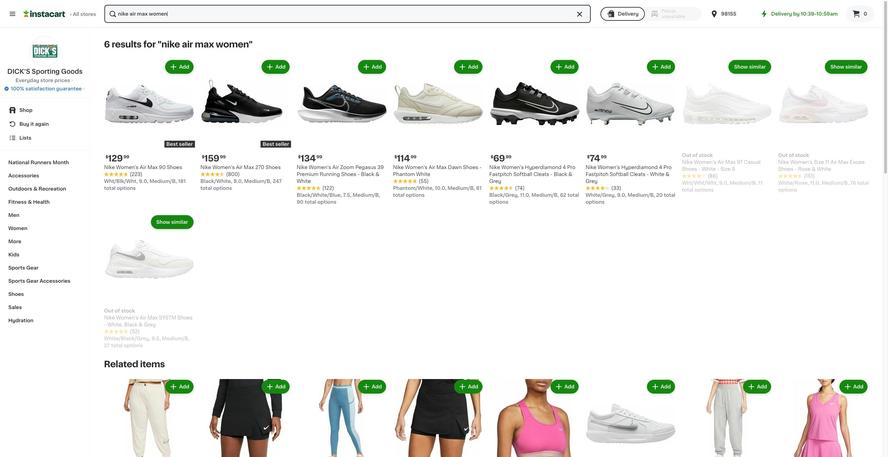 Task type: vqa. For each thing, say whether or not it's contained in the screenshot.
bunch
no



Task type: describe. For each thing, give the bounding box(es) containing it.
Search field
[[104, 5, 591, 23]]



Task type: locate. For each thing, give the bounding box(es) containing it.
dick's sporting goods logo image
[[30, 36, 60, 67]]

None search field
[[104, 4, 592, 24]]

instacart logo image
[[24, 10, 65, 18]]

product group
[[104, 59, 195, 192], [200, 59, 291, 192], [297, 59, 388, 206], [393, 59, 484, 199], [490, 59, 580, 206], [586, 59, 677, 206], [682, 59, 773, 194], [779, 59, 869, 194], [104, 214, 195, 350], [104, 379, 195, 458], [200, 379, 291, 458], [297, 379, 388, 458], [393, 379, 484, 458], [490, 379, 580, 458], [586, 379, 677, 458], [682, 379, 773, 458], [779, 379, 869, 458]]

service type group
[[601, 7, 702, 21]]



